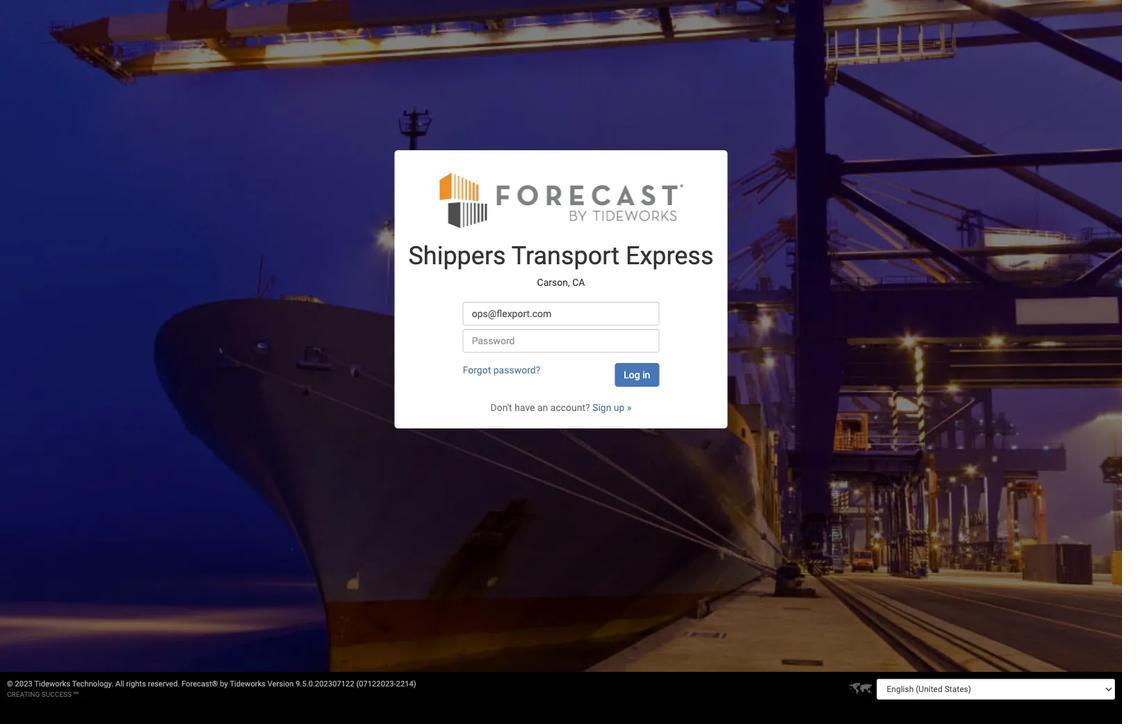 Task type: locate. For each thing, give the bounding box(es) containing it.
transport
[[512, 242, 620, 271]]

9.5.0.202307122
[[296, 680, 355, 689]]

don't have an account? sign up »
[[491, 402, 632, 414]]

express
[[626, 242, 714, 271]]

all
[[115, 680, 124, 689]]

1 horizontal spatial tideworks
[[230, 680, 266, 689]]

forecast®
[[182, 680, 218, 689]]

»
[[627, 402, 632, 414]]

forgot
[[463, 365, 491, 376]]

2023
[[15, 680, 33, 689]]

©
[[7, 680, 13, 689]]

shippers
[[409, 242, 506, 271]]

0 horizontal spatial tideworks
[[34, 680, 70, 689]]

forgot password? link
[[463, 365, 541, 376]]

carson,
[[537, 277, 570, 288]]

reserved.
[[148, 680, 180, 689]]

password?
[[494, 365, 541, 376]]

ca
[[573, 277, 585, 288]]

(07122023-
[[356, 680, 396, 689]]

success
[[42, 691, 72, 698]]

tideworks right "by" at the left of the page
[[230, 680, 266, 689]]

technology.
[[72, 680, 114, 689]]

tideworks
[[34, 680, 70, 689], [230, 680, 266, 689]]

2 tideworks from the left
[[230, 680, 266, 689]]

tideworks up success
[[34, 680, 70, 689]]



Task type: describe. For each thing, give the bounding box(es) containing it.
Email or username text field
[[463, 302, 660, 326]]

have
[[515, 402, 535, 414]]

Password password field
[[463, 329, 660, 353]]

in
[[643, 370, 651, 381]]

log
[[624, 370, 641, 381]]

by
[[220, 680, 228, 689]]

sign
[[593, 402, 612, 414]]

sign up » link
[[593, 402, 632, 414]]

shippers transport express carson, ca
[[409, 242, 714, 288]]

creating
[[7, 691, 40, 698]]

account?
[[551, 402, 590, 414]]

log in button
[[615, 363, 660, 387]]

forgot password? log in
[[463, 365, 651, 381]]

don't
[[491, 402, 513, 414]]

℠
[[73, 691, 79, 698]]

2214)
[[396, 680, 416, 689]]

forecast® by tideworks image
[[440, 171, 683, 229]]

version
[[268, 680, 294, 689]]

© 2023 tideworks technology. all rights reserved. forecast® by tideworks version 9.5.0.202307122 (07122023-2214) creating success ℠
[[7, 680, 416, 698]]

up
[[614, 402, 625, 414]]

an
[[538, 402, 548, 414]]

rights
[[126, 680, 146, 689]]

1 tideworks from the left
[[34, 680, 70, 689]]



Task type: vqa. For each thing, say whether or not it's contained in the screenshot.
in
yes



